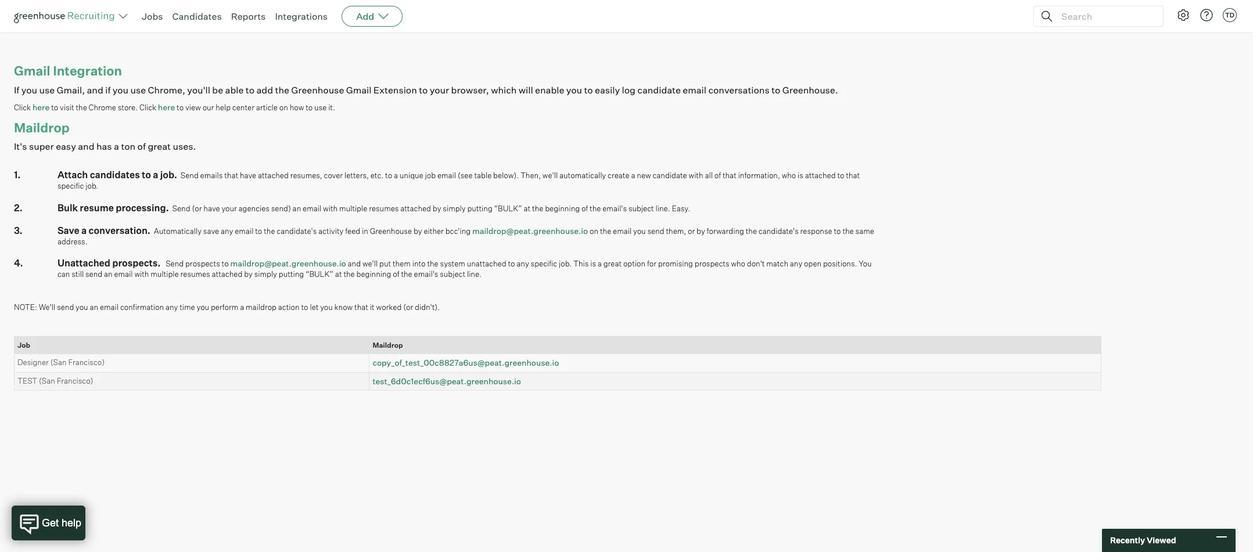 Task type: describe. For each thing, give the bounding box(es) containing it.
prospects inside "and we'll put them into the system unattached to any specific job. this is a great option for promising prospects who don't match any open positions. you can still send an email with multiple resumes attached by simply putting "bulk" at the beginning of the email's subject line."
[[695, 259, 729, 268]]

will
[[519, 84, 533, 96]]

an inside bulk resume processing. send (or have your agencies send) an email with multiple resumes attached by simply putting "bulk" at the beginning of the email's subject line. easy.
[[293, 204, 301, 213]]

a right perform
[[240, 303, 244, 312]]

prospects.
[[112, 257, 161, 269]]

candidate's inside save a conversation. automatically save any email to the candidate's activity feed in greenhouse by either bcc'ing maildrop@peat.greenhouse.io
[[277, 226, 317, 236]]

send emails that have attached resumes, cover letters, etc. to a unique job email (see table below). then, we'll automatically create a new candidate with all of that information, who is attached to that specific job.
[[57, 171, 860, 191]]

prospects inside unattached prospects. send prospects to maildrop@peat.greenhouse.io
[[185, 259, 220, 268]]

log
[[622, 84, 636, 96]]

you inside on the email you send them, or by forwarding the candidate's response to the same address.
[[633, 226, 646, 236]]

"bulk" inside bulk resume processing. send (or have your agencies send) an email with multiple resumes attached by simply putting "bulk" at the beginning of the email's subject line. easy.
[[494, 204, 522, 213]]

email left "confirmation"
[[100, 303, 119, 312]]

candidate's inside on the email you send them, or by forwarding the candidate's response to the same address.
[[759, 226, 799, 236]]

response
[[800, 226, 832, 236]]

email inside send emails that have attached resumes, cover letters, etc. to a unique job email (see table below). then, we'll automatically create a new candidate with all of that information, who is attached to that specific job.
[[437, 171, 456, 180]]

uses.
[[173, 141, 196, 152]]

unique
[[400, 171, 423, 180]]

use inside the click here to visit the chrome store. click here to view our help center article on how to use it.
[[314, 103, 327, 112]]

it's
[[14, 141, 27, 152]]

td button
[[1223, 8, 1237, 22]]

send inside bulk resume processing. send (or have your agencies send) an email with multiple resumes attached by simply putting "bulk" at the beginning of the email's subject line. easy.
[[172, 204, 190, 213]]

an inside "and we'll put them into the system unattached to any specific job. this is a great option for promising prospects who don't match any open positions. you can still send an email with multiple resumes attached by simply putting "bulk" at the beginning of the email's subject line."
[[104, 270, 112, 279]]

the inside the click here to visit the chrome store. click here to view our help center article on how to use it.
[[76, 103, 87, 112]]

still
[[72, 270, 84, 279]]

automatically
[[154, 226, 202, 236]]

by inside "and we'll put them into the system unattached to any specific job. this is a great option for promising prospects who don't match any open positions. you can still send an email with multiple resumes attached by simply putting "bulk" at the beginning of the email's subject line."
[[244, 270, 253, 279]]

a right save
[[81, 225, 87, 236]]

test
[[17, 376, 37, 385]]

maildrop for maildrop it's super easy and has a ton of great uses.
[[14, 119, 70, 135]]

store.
[[118, 103, 138, 112]]

is inside send emails that have attached resumes, cover letters, etc. to a unique job email (see table below). then, we'll automatically create a new candidate with all of that information, who is attached to that specific job.
[[798, 171, 803, 180]]

center
[[232, 103, 254, 112]]

have inside bulk resume processing. send (or have your agencies send) an email with multiple resumes attached by simply putting "bulk" at the beginning of the email's subject line. easy.
[[204, 204, 220, 213]]

letters,
[[344, 171, 369, 180]]

processing.
[[116, 202, 169, 214]]

we'll
[[39, 303, 55, 312]]

promising
[[658, 259, 693, 268]]

francisco) for copy_of_test_00c8827a6us@peat.greenhouse.io
[[68, 358, 105, 367]]

of inside "and we'll put them into the system unattached to any specific job. this is a great option for promising prospects who don't match any open positions. you can still send an email with multiple resumes attached by simply putting "bulk" at the beginning of the email's subject line."
[[393, 270, 399, 279]]

same
[[856, 226, 874, 236]]

francisco) for test_6d0c1ecf6us@peat.greenhouse.io
[[57, 376, 93, 385]]

or
[[688, 226, 695, 236]]

if
[[14, 84, 19, 96]]

2 here link from the left
[[158, 102, 175, 112]]

and inside maildrop it's super easy and has a ton of great uses.
[[78, 141, 94, 152]]

if
[[105, 84, 111, 96]]

email inside "and we'll put them into the system unattached to any specific job. this is a great option for promising prospects who don't match any open positions. you can still send an email with multiple resumes attached by simply putting "bulk" at the beginning of the email's subject line."
[[114, 270, 133, 279]]

email inside bulk resume processing. send (or have your agencies send) an email with multiple resumes attached by simply putting "bulk" at the beginning of the email's subject line. easy.
[[303, 204, 321, 213]]

viewed
[[1147, 536, 1176, 546]]

that up same
[[846, 171, 860, 180]]

1 here link from the left
[[32, 102, 50, 112]]

perform
[[211, 303, 238, 312]]

how
[[290, 103, 304, 112]]

td button
[[1221, 6, 1239, 24]]

save a conversation. automatically save any email to the candidate's activity feed in greenhouse by either bcc'ing maildrop@peat.greenhouse.io
[[57, 225, 588, 236]]

3.
[[14, 225, 22, 236]]

save
[[203, 226, 219, 236]]

help
[[216, 103, 231, 112]]

1 vertical spatial gmail
[[346, 84, 371, 96]]

1 horizontal spatial (or
[[403, 303, 413, 312]]

candidates
[[90, 169, 140, 181]]

your inside bulk resume processing. send (or have your agencies send) an email with multiple resumes attached by simply putting "bulk" at the beginning of the email's subject line. easy.
[[222, 204, 237, 213]]

cover
[[324, 171, 343, 180]]

of inside bulk resume processing. send (or have your agencies send) an email with multiple resumes attached by simply putting "bulk" at the beginning of the email's subject line. easy.
[[582, 204, 588, 213]]

a left new
[[631, 171, 635, 180]]

on the email you send them, or by forwarding the candidate's response to the same address.
[[57, 226, 874, 246]]

maildrop@peat.greenhouse.io link for conversation.
[[472, 226, 588, 236]]

then,
[[521, 171, 541, 180]]

the down then,
[[532, 204, 543, 213]]

chrome,
[[148, 84, 185, 96]]

easy
[[56, 141, 76, 152]]

a left unique
[[394, 171, 398, 180]]

0 horizontal spatial send
[[57, 303, 74, 312]]

send inside "and we'll put them into the system unattached to any specific job. this is a great option for promising prospects who don't match any open positions. you can still send an email with multiple resumes attached by simply putting "bulk" at the beginning of the email's subject line."
[[85, 270, 102, 279]]

email's inside "and we'll put them into the system unattached to any specific job. this is a great option for promising prospects who don't match any open positions. you can still send an email with multiple resumes attached by simply putting "bulk" at the beginning of the email's subject line."
[[414, 270, 438, 279]]

any right unattached
[[517, 259, 529, 268]]

emails
[[200, 171, 223, 180]]

attach candidates to a job.
[[57, 169, 177, 181]]

specific inside send emails that have attached resumes, cover letters, etc. to a unique job email (see table below). then, we'll automatically create a new candidate with all of that information, who is attached to that specific job.
[[57, 181, 84, 191]]

simply inside bulk resume processing. send (or have your agencies send) an email with multiple resumes attached by simply putting "bulk" at the beginning of the email's subject line. easy.
[[443, 204, 466, 213]]

test_6d0c1ecf6us@peat.greenhouse.io link
[[373, 376, 521, 386]]

by inside save a conversation. automatically save any email to the candidate's activity feed in greenhouse by either bcc'ing maildrop@peat.greenhouse.io
[[414, 226, 422, 236]]

a up processing.
[[153, 169, 158, 181]]

Search text field
[[1059, 8, 1153, 25]]

test_6d0c1ecf6us@peat.greenhouse.io
[[373, 376, 521, 386]]

activity
[[318, 226, 344, 236]]

send inside send emails that have attached resumes, cover letters, etc. to a unique job email (see table below). then, we'll automatically create a new candidate with all of that information, who is attached to that specific job.
[[181, 171, 199, 180]]

browser,
[[451, 84, 489, 96]]

0 vertical spatial gmail
[[14, 63, 50, 78]]

recently
[[1110, 536, 1145, 546]]

it
[[370, 303, 375, 312]]

(or inside bulk resume processing. send (or have your agencies send) an email with multiple resumes attached by simply putting "bulk" at the beginning of the email's subject line. easy.
[[192, 204, 202, 213]]

of inside maildrop it's super easy and has a ton of great uses.
[[137, 141, 146, 152]]

1.
[[14, 169, 21, 181]]

send)
[[271, 204, 291, 213]]

to inside on the email you send them, or by forwarding the candidate's response to the same address.
[[834, 226, 841, 236]]

specific inside "and we'll put them into the system unattached to any specific job. this is a great option for promising prospects who don't match any open positions. you can still send an email with multiple resumes attached by simply putting "bulk" at the beginning of the email's subject line."
[[531, 259, 557, 268]]

maildrop@peat.greenhouse.io link for send
[[230, 259, 346, 268]]

greenhouse inside save a conversation. automatically save any email to the candidate's activity feed in greenhouse by either bcc'ing maildrop@peat.greenhouse.io
[[370, 226, 412, 236]]

the down them
[[401, 270, 412, 279]]

on inside the click here to visit the chrome store. click here to view our help center article on how to use it.
[[279, 103, 288, 112]]

the down create
[[600, 226, 611, 236]]

all
[[705, 171, 713, 180]]

to inside unattached prospects. send prospects to maildrop@peat.greenhouse.io
[[222, 259, 229, 268]]

send inside unattached prospects. send prospects to maildrop@peat.greenhouse.io
[[166, 259, 184, 268]]

to inside save a conversation. automatically save any email to the candidate's activity feed in greenhouse by either bcc'ing maildrop@peat.greenhouse.io
[[255, 226, 262, 236]]

1 horizontal spatial use
[[130, 84, 146, 96]]

a inside maildrop it's super easy and has a ton of great uses.
[[114, 141, 119, 152]]

easily
[[595, 84, 620, 96]]

1 here from the left
[[32, 102, 50, 112]]

that left it
[[354, 303, 368, 312]]

and we'll put them into the system unattached to any specific job. this is a great option for promising prospects who don't match any open positions. you can still send an email with multiple resumes attached by simply putting "bulk" at the beginning of the email's subject line.
[[57, 259, 872, 279]]

the left same
[[843, 226, 854, 236]]

job
[[17, 341, 30, 349]]

resume
[[80, 202, 114, 214]]

maildrop for maildrop
[[373, 341, 403, 349]]

extension
[[373, 84, 417, 96]]

of inside send emails that have attached resumes, cover letters, etc. to a unique job email (see table below). then, we'll automatically create a new candidate with all of that information, who is attached to that specific job.
[[714, 171, 721, 180]]

(see
[[458, 171, 473, 180]]

putting inside "and we'll put them into the system unattached to any specific job. this is a great option for promising prospects who don't match any open positions. you can still send an email with multiple resumes attached by simply putting "bulk" at the beginning of the email's subject line."
[[279, 270, 304, 279]]

candidate inside send emails that have attached resumes, cover letters, etc. to a unique job email (see table below). then, we'll automatically create a new candidate with all of that information, who is attached to that specific job.
[[653, 171, 687, 180]]

(san for test_6d0c1ecf6us@peat.greenhouse.io
[[39, 376, 55, 385]]

to inside "and we'll put them into the system unattached to any specific job. this is a great option for promising prospects who don't match any open positions. you can still send an email with multiple resumes attached by simply putting "bulk" at the beginning of the email's subject line."
[[508, 259, 515, 268]]

resumes,
[[290, 171, 322, 180]]

visit
[[60, 103, 74, 112]]

enable
[[535, 84, 564, 96]]

1 click from the left
[[14, 103, 31, 112]]

attached left resumes,
[[258, 171, 289, 180]]

(san for copy_of_test_00c8827a6us@peat.greenhouse.io
[[50, 358, 67, 367]]

the down automatically at the left top of the page
[[590, 204, 601, 213]]

with inside send emails that have attached resumes, cover letters, etc. to a unique job email (see table below). then, we'll automatically create a new candidate with all of that information, who is attached to that specific job.
[[689, 171, 703, 180]]

bulk resume processing. send (or have your agencies send) an email with multiple resumes attached by simply putting "bulk" at the beginning of the email's subject line. easy.
[[57, 202, 690, 214]]

super
[[29, 141, 54, 152]]

candidate inside gmail integration if you use gmail, and if you use chrome, you'll be able to add the greenhouse gmail extension to your browser, which will enable you to easily log candidate email conversations to greenhouse.
[[638, 84, 681, 96]]

has
[[96, 141, 112, 152]]

test                 (san francisco)
[[17, 376, 93, 385]]

add
[[356, 10, 374, 22]]

create
[[608, 171, 630, 180]]

etc.
[[370, 171, 384, 180]]

2 vertical spatial an
[[90, 303, 98, 312]]

table
[[474, 171, 492, 180]]

jobs link
[[142, 10, 163, 22]]

line. inside bulk resume processing. send (or have your agencies send) an email with multiple resumes attached by simply putting "bulk" at the beginning of the email's subject line. easy.
[[656, 204, 670, 213]]

match
[[766, 259, 788, 268]]

job
[[425, 171, 436, 180]]

time
[[180, 303, 195, 312]]

that right all
[[723, 171, 737, 180]]

system
[[440, 259, 465, 268]]

and inside "and we'll put them into the system unattached to any specific job. this is a great option for promising prospects who don't match any open positions. you can still send an email with multiple resumes attached by simply putting "bulk" at the beginning of the email's subject line."
[[348, 259, 361, 268]]

maildrop@peat.greenhouse.io inside unattached prospects. send prospects to maildrop@peat.greenhouse.io
[[230, 259, 346, 268]]

great inside "and we'll put them into the system unattached to any specific job. this is a great option for promising prospects who don't match any open positions. you can still send an email with multiple resumes attached by simply putting "bulk" at the beginning of the email's subject line."
[[603, 259, 622, 268]]



Task type: locate. For each thing, give the bounding box(es) containing it.
0 vertical spatial send
[[181, 171, 199, 180]]

candidate's
[[277, 226, 317, 236], [759, 226, 799, 236]]

greenhouse up it.
[[291, 84, 344, 96]]

multiple
[[339, 204, 367, 213], [151, 270, 179, 279]]

putting inside bulk resume processing. send (or have your agencies send) an email with multiple resumes attached by simply putting "bulk" at the beginning of the email's subject line. easy.
[[467, 204, 493, 213]]

great left the "uses." at the top
[[148, 141, 171, 152]]

put
[[379, 259, 391, 268]]

0 vertical spatial maildrop
[[14, 119, 70, 135]]

1 horizontal spatial your
[[430, 84, 449, 96]]

have inside send emails that have attached resumes, cover letters, etc. to a unique job email (see table below). then, we'll automatically create a new candidate with all of that information, who is attached to that specific job.
[[240, 171, 256, 180]]

maildrop@peat.greenhouse.io inside save a conversation. automatically save any email to the candidate's activity feed in greenhouse by either bcc'ing maildrop@peat.greenhouse.io
[[472, 226, 588, 236]]

integrations link
[[275, 10, 328, 22]]

0 horizontal spatial is
[[590, 259, 596, 268]]

information,
[[738, 171, 780, 180]]

4.
[[14, 257, 23, 269]]

attached inside bulk resume processing. send (or have your agencies send) an email with multiple resumes attached by simply putting "bulk" at the beginning of the email's subject line. easy.
[[400, 204, 431, 213]]

send down automatically
[[166, 259, 184, 268]]

send left emails
[[181, 171, 199, 180]]

didn't).
[[415, 303, 440, 312]]

putting up action
[[279, 270, 304, 279]]

line. inside "and we'll put them into the system unattached to any specific job. this is a great option for promising prospects who don't match any open positions. you can still send an email with multiple resumes attached by simply putting "bulk" at the beginning of the email's subject line."
[[467, 270, 482, 279]]

1 horizontal spatial maildrop@peat.greenhouse.io
[[472, 226, 588, 236]]

at down then,
[[524, 204, 531, 213]]

maildrop it's super easy and has a ton of great uses.
[[14, 119, 196, 152]]

subject down system
[[440, 270, 465, 279]]

with
[[689, 171, 703, 180], [323, 204, 338, 213], [134, 270, 149, 279]]

francisco) up the test                 (san francisco)
[[68, 358, 105, 367]]

your left browser,
[[430, 84, 449, 96]]

recently viewed
[[1110, 536, 1176, 546]]

0 vertical spatial who
[[782, 171, 796, 180]]

0 horizontal spatial multiple
[[151, 270, 179, 279]]

integrations
[[275, 10, 328, 22]]

1 horizontal spatial specific
[[531, 259, 557, 268]]

2 vertical spatial send
[[166, 259, 184, 268]]

2 candidate's from the left
[[759, 226, 799, 236]]

beginning
[[545, 204, 580, 213], [356, 270, 391, 279]]

0 horizontal spatial an
[[90, 303, 98, 312]]

specific down attach
[[57, 181, 84, 191]]

1 vertical spatial great
[[603, 259, 622, 268]]

we'll inside send emails that have attached resumes, cover letters, etc. to a unique job email (see table below). then, we'll automatically create a new candidate with all of that information, who is attached to that specific job.
[[543, 171, 558, 180]]

by right or
[[697, 226, 705, 236]]

we'll right then,
[[543, 171, 558, 180]]

resumes down unattached prospects. send prospects to maildrop@peat.greenhouse.io
[[180, 270, 210, 279]]

and left if
[[87, 84, 103, 96]]

the inside gmail integration if you use gmail, and if you use chrome, you'll be able to add the greenhouse gmail extension to your browser, which will enable you to easily log candidate email conversations to greenhouse.
[[275, 84, 289, 96]]

send right we'll at left bottom
[[57, 303, 74, 312]]

in
[[362, 226, 368, 236]]

2 here from the left
[[158, 102, 175, 112]]

1 horizontal spatial subject
[[629, 204, 654, 213]]

you
[[859, 259, 872, 268]]

1 horizontal spatial who
[[782, 171, 796, 180]]

maildrop
[[246, 303, 277, 312]]

1 horizontal spatial on
[[590, 226, 598, 236]]

0 horizontal spatial "bulk"
[[306, 270, 333, 279]]

open
[[804, 259, 822, 268]]

any left time
[[166, 303, 178, 312]]

(san right 'test'
[[39, 376, 55, 385]]

multiple inside bulk resume processing. send (or have your agencies send) an email with multiple resumes attached by simply putting "bulk" at the beginning of the email's subject line. easy.
[[339, 204, 367, 213]]

0 vertical spatial maildrop@peat.greenhouse.io link
[[472, 226, 588, 236]]

job. inside "and we'll put them into the system unattached to any specific job. this is a great option for promising prospects who don't match any open positions. you can still send an email with multiple resumes attached by simply putting "bulk" at the beginning of the email's subject line."
[[559, 259, 572, 268]]

1 vertical spatial subject
[[440, 270, 465, 279]]

line. down unattached
[[467, 270, 482, 279]]

and inside gmail integration if you use gmail, and if you use chrome, you'll be able to add the greenhouse gmail extension to your browser, which will enable you to easily log candidate email conversations to greenhouse.
[[87, 84, 103, 96]]

add button
[[342, 6, 403, 27]]

send
[[181, 171, 199, 180], [172, 204, 190, 213], [166, 259, 184, 268]]

send down unattached
[[85, 270, 102, 279]]

francisco)
[[68, 358, 105, 367], [57, 376, 93, 385]]

2 vertical spatial job.
[[559, 259, 572, 268]]

of right all
[[714, 171, 721, 180]]

is inside "and we'll put them into the system unattached to any specific job. this is a great option for promising prospects who don't match any open positions. you can still send an email with multiple resumes attached by simply putting "bulk" at the beginning of the email's subject line."
[[590, 259, 596, 268]]

1 horizontal spatial we'll
[[543, 171, 558, 180]]

2 horizontal spatial use
[[314, 103, 327, 112]]

0 vertical spatial great
[[148, 141, 171, 152]]

1 horizontal spatial maildrop@peat.greenhouse.io link
[[472, 226, 588, 236]]

1 vertical spatial multiple
[[151, 270, 179, 279]]

here link left visit
[[32, 102, 50, 112]]

2 horizontal spatial an
[[293, 204, 301, 213]]

0 horizontal spatial great
[[148, 141, 171, 152]]

at inside bulk resume processing. send (or have your agencies send) an email with multiple resumes attached by simply putting "bulk" at the beginning of the email's subject line. easy.
[[524, 204, 531, 213]]

1 vertical spatial greenhouse
[[370, 226, 412, 236]]

1 vertical spatial and
[[78, 141, 94, 152]]

a inside "and we'll put them into the system unattached to any specific job. this is a great option for promising prospects who don't match any open positions. you can still send an email with multiple resumes attached by simply putting "bulk" at the beginning of the email's subject line."
[[598, 259, 602, 268]]

0 horizontal spatial greenhouse
[[291, 84, 344, 96]]

1 horizontal spatial job.
[[160, 169, 177, 181]]

1 horizontal spatial candidate's
[[759, 226, 799, 236]]

1 vertical spatial simply
[[254, 270, 277, 279]]

0 vertical spatial at
[[524, 204, 531, 213]]

the inside save a conversation. automatically save any email to the candidate's activity feed in greenhouse by either bcc'ing maildrop@peat.greenhouse.io
[[264, 226, 275, 236]]

beginning inside "and we'll put them into the system unattached to any specific job. this is a great option for promising prospects who don't match any open positions. you can still send an email with multiple resumes attached by simply putting "bulk" at the beginning of the email's subject line."
[[356, 270, 391, 279]]

1 horizontal spatial is
[[798, 171, 803, 180]]

unattached
[[467, 259, 506, 268]]

gmail up if
[[14, 63, 50, 78]]

click down if
[[14, 103, 31, 112]]

0 vertical spatial line.
[[656, 204, 670, 213]]

resumes down etc.
[[369, 204, 399, 213]]

worked
[[376, 303, 402, 312]]

an
[[293, 204, 301, 213], [104, 270, 112, 279], [90, 303, 98, 312]]

0 vertical spatial (or
[[192, 204, 202, 213]]

email inside on the email you send them, or by forwarding the candidate's response to the same address.
[[613, 226, 632, 236]]

use up store.
[[130, 84, 146, 96]]

resumes inside "and we'll put them into the system unattached to any specific job. this is a great option for promising prospects who don't match any open positions. you can still send an email with multiple resumes attached by simply putting "bulk" at the beginning of the email's subject line."
[[180, 270, 210, 279]]

0 vertical spatial have
[[240, 171, 256, 180]]

0 vertical spatial your
[[430, 84, 449, 96]]

able
[[225, 84, 244, 96]]

2 vertical spatial with
[[134, 270, 149, 279]]

unattached prospects. send prospects to maildrop@peat.greenhouse.io
[[57, 257, 346, 269]]

beginning down the put
[[356, 270, 391, 279]]

email up save a conversation. automatically save any email to the candidate's activity feed in greenhouse by either bcc'ing maildrop@peat.greenhouse.io
[[303, 204, 321, 213]]

article
[[256, 103, 278, 112]]

action
[[278, 303, 300, 312]]

job. down attach
[[86, 181, 98, 191]]

"bulk" up let
[[306, 270, 333, 279]]

configure image
[[1176, 8, 1190, 22]]

save
[[57, 225, 79, 236]]

simply inside "and we'll put them into the system unattached to any specific job. this is a great option for promising prospects who don't match any open positions. you can still send an email with multiple resumes attached by simply putting "bulk" at the beginning of the email's subject line."
[[254, 270, 277, 279]]

1 horizontal spatial at
[[524, 204, 531, 213]]

1 horizontal spatial here link
[[158, 102, 175, 112]]

0 horizontal spatial we'll
[[362, 259, 378, 268]]

job. inside send emails that have attached resumes, cover letters, etc. to a unique job email (see table below). then, we'll automatically create a new candidate with all of that information, who is attached to that specific job.
[[86, 181, 98, 191]]

1 vertical spatial maildrop@peat.greenhouse.io
[[230, 259, 346, 268]]

on down automatically at the left top of the page
[[590, 226, 598, 236]]

gmail,
[[57, 84, 85, 96]]

1 vertical spatial send
[[172, 204, 190, 213]]

resumes inside bulk resume processing. send (or have your agencies send) an email with multiple resumes attached by simply putting "bulk" at the beginning of the email's subject line. easy.
[[369, 204, 399, 213]]

jobs
[[142, 10, 163, 22]]

attached up response in the right top of the page
[[805, 171, 836, 180]]

have up agencies
[[240, 171, 256, 180]]

bcc'ing
[[445, 226, 471, 236]]

the right the forwarding
[[746, 226, 757, 236]]

(or
[[192, 204, 202, 213], [403, 303, 413, 312]]

line. left easy.
[[656, 204, 670, 213]]

"bulk" inside "and we'll put them into the system unattached to any specific job. this is a great option for promising prospects who don't match any open positions. you can still send an email with multiple resumes attached by simply putting "bulk" at the beginning of the email's subject line."
[[306, 270, 333, 279]]

(or left didn't).
[[403, 303, 413, 312]]

2 horizontal spatial with
[[689, 171, 703, 180]]

maildrop
[[14, 119, 70, 135], [373, 341, 403, 349]]

integration
[[53, 63, 122, 78]]

email inside save a conversation. automatically save any email to the candidate's activity feed in greenhouse by either bcc'ing maildrop@peat.greenhouse.io
[[235, 226, 254, 236]]

maildrop@peat.greenhouse.io link up unattached
[[472, 226, 588, 236]]

francisco) down designer                 (san francisco)
[[57, 376, 93, 385]]

be
[[212, 84, 223, 96]]

unattached
[[57, 257, 110, 269]]

1 candidate's from the left
[[277, 226, 317, 236]]

have
[[240, 171, 256, 180], [204, 204, 220, 213]]

maildrop@peat.greenhouse.io link up action
[[230, 259, 346, 268]]

0 vertical spatial job.
[[160, 169, 177, 181]]

attached down unattached prospects. send prospects to maildrop@peat.greenhouse.io
[[212, 270, 242, 279]]

below).
[[493, 171, 519, 180]]

1 vertical spatial line.
[[467, 270, 482, 279]]

1 prospects from the left
[[185, 259, 220, 268]]

email's down into
[[414, 270, 438, 279]]

0 horizontal spatial have
[[204, 204, 220, 213]]

1 horizontal spatial multiple
[[339, 204, 367, 213]]

into
[[412, 259, 426, 268]]

1 horizontal spatial gmail
[[346, 84, 371, 96]]

email down prospects.
[[114, 270, 133, 279]]

0 horizontal spatial maildrop@peat.greenhouse.io link
[[230, 259, 346, 268]]

beginning inside bulk resume processing. send (or have your agencies send) an email with multiple resumes attached by simply putting "bulk" at the beginning of the email's subject line. easy.
[[545, 204, 580, 213]]

click here to visit the chrome store. click here to view our help center article on how to use it.
[[14, 102, 335, 112]]

don't
[[747, 259, 765, 268]]

subject inside "and we'll put them into the system unattached to any specific job. this is a great option for promising prospects who don't match any open positions. you can still send an email with multiple resumes attached by simply putting "bulk" at the beginning of the email's subject line."
[[440, 270, 465, 279]]

with inside bulk resume processing. send (or have your agencies send) an email with multiple resumes attached by simply putting "bulk" at the beginning of the email's subject line. easy.
[[323, 204, 338, 213]]

0 horizontal spatial beginning
[[356, 270, 391, 279]]

0 vertical spatial beginning
[[545, 204, 580, 213]]

specific
[[57, 181, 84, 191], [531, 259, 557, 268]]

easy.
[[672, 204, 690, 213]]

1 vertical spatial we'll
[[362, 259, 378, 268]]

on left how
[[279, 103, 288, 112]]

candidate's up match at top right
[[759, 226, 799, 236]]

1 horizontal spatial putting
[[467, 204, 493, 213]]

who inside send emails that have attached resumes, cover letters, etc. to a unique job email (see table below). then, we'll automatically create a new candidate with all of that information, who is attached to that specific job.
[[782, 171, 796, 180]]

the right visit
[[76, 103, 87, 112]]

by
[[433, 204, 441, 213], [414, 226, 422, 236], [697, 226, 705, 236], [244, 270, 253, 279]]

2 click from the left
[[139, 103, 156, 112]]

designer                 (san francisco)
[[17, 358, 105, 367]]

1 horizontal spatial "bulk"
[[494, 204, 522, 213]]

1 vertical spatial have
[[204, 204, 220, 213]]

them
[[393, 259, 411, 268]]

candidate right log
[[638, 84, 681, 96]]

gmail
[[14, 63, 50, 78], [346, 84, 371, 96]]

send
[[647, 226, 664, 236], [85, 270, 102, 279], [57, 303, 74, 312]]

email right job
[[437, 171, 456, 180]]

1 horizontal spatial great
[[603, 259, 622, 268]]

here link down chrome, at the left top of the page
[[158, 102, 175, 112]]

1 vertical spatial who
[[731, 259, 745, 268]]

here link
[[32, 102, 50, 112], [158, 102, 175, 112]]

attached up either
[[400, 204, 431, 213]]

multiple inside "and we'll put them into the system unattached to any specific job. this is a great option for promising prospects who don't match any open positions. you can still send an email with multiple resumes attached by simply putting "bulk" at the beginning of the email's subject line."
[[151, 270, 179, 279]]

any left open
[[790, 259, 802, 268]]

conversations
[[708, 84, 770, 96]]

send up automatically
[[172, 204, 190, 213]]

add
[[256, 84, 273, 96]]

2 vertical spatial and
[[348, 259, 361, 268]]

1 vertical spatial job.
[[86, 181, 98, 191]]

any inside save a conversation. automatically save any email to the candidate's activity feed in greenhouse by either bcc'ing maildrop@peat.greenhouse.io
[[221, 226, 233, 236]]

maildrop inside maildrop it's super easy and has a ton of great uses.
[[14, 119, 70, 135]]

who inside "and we'll put them into the system unattached to any specific job. this is a great option for promising prospects who don't match any open positions. you can still send an email with multiple resumes attached by simply putting "bulk" at the beginning of the email's subject line."
[[731, 259, 745, 268]]

attached inside "and we'll put them into the system unattached to any specific job. this is a great option for promising prospects who don't match any open positions. you can still send an email with multiple resumes attached by simply putting "bulk" at the beginning of the email's subject line."
[[212, 270, 242, 279]]

can
[[57, 270, 70, 279]]

have up save in the left of the page
[[204, 204, 220, 213]]

maildrop down "worked"
[[373, 341, 403, 349]]

1 vertical spatial francisco)
[[57, 376, 93, 385]]

1 horizontal spatial maildrop
[[373, 341, 403, 349]]

use left gmail,
[[39, 84, 55, 96]]

here left visit
[[32, 102, 50, 112]]

the right add
[[275, 84, 289, 96]]

a right this
[[598, 259, 602, 268]]

0 vertical spatial candidate
[[638, 84, 681, 96]]

is right this
[[590, 259, 596, 268]]

them,
[[666, 226, 686, 236]]

1 vertical spatial "bulk"
[[306, 270, 333, 279]]

send left them,
[[647, 226, 664, 236]]

job. left this
[[559, 259, 572, 268]]

with left all
[[689, 171, 703, 180]]

email's inside bulk resume processing. send (or have your agencies send) an email with multiple resumes attached by simply putting "bulk" at the beginning of the email's subject line. easy.
[[603, 204, 627, 213]]

the up know
[[344, 270, 355, 279]]

conversation.
[[89, 225, 151, 236]]

greenhouse recruiting image
[[14, 9, 119, 23]]

resumes
[[369, 204, 399, 213], [180, 270, 210, 279]]

email inside gmail integration if you use gmail, and if you use chrome, you'll be able to add the greenhouse gmail extension to your browser, which will enable you to easily log candidate email conversations to greenhouse.
[[683, 84, 706, 96]]

a left ton
[[114, 141, 119, 152]]

address.
[[57, 237, 87, 246]]

2 vertical spatial send
[[57, 303, 74, 312]]

view
[[185, 103, 201, 112]]

2 prospects from the left
[[695, 259, 729, 268]]

multiple down prospects.
[[151, 270, 179, 279]]

0 vertical spatial putting
[[467, 204, 493, 213]]

great inside maildrop it's super easy and has a ton of great uses.
[[148, 141, 171, 152]]

0 horizontal spatial on
[[279, 103, 288, 112]]

use left it.
[[314, 103, 327, 112]]

0 vertical spatial on
[[279, 103, 288, 112]]

0 vertical spatial an
[[293, 204, 301, 213]]

1 horizontal spatial line.
[[656, 204, 670, 213]]

your inside gmail integration if you use gmail, and if you use chrome, you'll be able to add the greenhouse gmail extension to your browser, which will enable you to easily log candidate email conversations to greenhouse.
[[430, 84, 449, 96]]

0 horizontal spatial click
[[14, 103, 31, 112]]

of right ton
[[137, 141, 146, 152]]

subject
[[629, 204, 654, 213], [440, 270, 465, 279]]

maildrop up super
[[14, 119, 70, 135]]

we'll left the put
[[362, 259, 378, 268]]

candidate right new
[[653, 171, 687, 180]]

maildrop@peat.greenhouse.io
[[472, 226, 588, 236], [230, 259, 346, 268]]

"bulk" down below).
[[494, 204, 522, 213]]

0 vertical spatial resumes
[[369, 204, 399, 213]]

who left don't
[[731, 259, 745, 268]]

any right save in the left of the page
[[221, 226, 233, 236]]

1 vertical spatial on
[[590, 226, 598, 236]]

0 horizontal spatial use
[[39, 84, 55, 96]]

job.
[[160, 169, 177, 181], [86, 181, 98, 191], [559, 259, 572, 268]]

candidate
[[638, 84, 681, 96], [653, 171, 687, 180]]

1 horizontal spatial have
[[240, 171, 256, 180]]

0 horizontal spatial gmail
[[14, 63, 50, 78]]

that
[[224, 171, 238, 180], [723, 171, 737, 180], [846, 171, 860, 180], [354, 303, 368, 312]]

we'll inside "and we'll put them into the system unattached to any specific job. this is a great option for promising prospects who don't match any open positions. you can still send an email with multiple resumes attached by simply putting "bulk" at the beginning of the email's subject line."
[[362, 259, 378, 268]]

0 horizontal spatial simply
[[254, 270, 277, 279]]

that right emails
[[224, 171, 238, 180]]

0 vertical spatial "bulk"
[[494, 204, 522, 213]]

simply
[[443, 204, 466, 213], [254, 270, 277, 279]]

subject down new
[[629, 204, 654, 213]]

1 vertical spatial candidate
[[653, 171, 687, 180]]

simply up bcc'ing
[[443, 204, 466, 213]]

on inside on the email you send them, or by forwarding the candidate's response to the same address.
[[590, 226, 598, 236]]

0 vertical spatial subject
[[629, 204, 654, 213]]

by inside on the email you send them, or by forwarding the candidate's response to the same address.
[[697, 226, 705, 236]]

reports link
[[231, 10, 266, 22]]

0 vertical spatial send
[[647, 226, 664, 236]]

1 vertical spatial putting
[[279, 270, 304, 279]]

1 vertical spatial an
[[104, 270, 112, 279]]

is right "information,"
[[798, 171, 803, 180]]

forwarding
[[707, 226, 744, 236]]

greenhouse inside gmail integration if you use gmail, and if you use chrome, you'll be able to add the greenhouse gmail extension to your browser, which will enable you to easily log candidate email conversations to greenhouse.
[[291, 84, 344, 96]]

the right into
[[427, 259, 438, 268]]

is
[[798, 171, 803, 180], [590, 259, 596, 268]]

simply up maildrop
[[254, 270, 277, 279]]

0 vertical spatial with
[[689, 171, 703, 180]]

subject inside bulk resume processing. send (or have your agencies send) an email with multiple resumes attached by simply putting "bulk" at the beginning of the email's subject line. easy.
[[629, 204, 654, 213]]

of down them
[[393, 270, 399, 279]]

1 vertical spatial beginning
[[356, 270, 391, 279]]

we'll
[[543, 171, 558, 180], [362, 259, 378, 268]]

prospects down save in the left of the page
[[185, 259, 220, 268]]

0 horizontal spatial at
[[335, 270, 342, 279]]

email
[[683, 84, 706, 96], [437, 171, 456, 180], [303, 204, 321, 213], [235, 226, 254, 236], [613, 226, 632, 236], [114, 270, 133, 279], [100, 303, 119, 312]]

0 vertical spatial email's
[[603, 204, 627, 213]]

by up maildrop
[[244, 270, 253, 279]]

the
[[275, 84, 289, 96], [76, 103, 87, 112], [532, 204, 543, 213], [590, 204, 601, 213], [264, 226, 275, 236], [600, 226, 611, 236], [746, 226, 757, 236], [843, 226, 854, 236], [427, 259, 438, 268], [344, 270, 355, 279], [401, 270, 412, 279]]

0 vertical spatial we'll
[[543, 171, 558, 180]]

of down automatically at the left top of the page
[[582, 204, 588, 213]]

0 horizontal spatial candidate's
[[277, 226, 317, 236]]

you
[[21, 84, 37, 96], [113, 84, 128, 96], [566, 84, 582, 96], [633, 226, 646, 236], [76, 303, 88, 312], [197, 303, 209, 312], [320, 303, 333, 312]]

copy_of_test_00c8827a6us@peat.greenhouse.io link
[[373, 358, 559, 368]]

0 horizontal spatial here
[[32, 102, 50, 112]]

you'll
[[187, 84, 210, 96]]

1 horizontal spatial an
[[104, 270, 112, 279]]

by up either
[[433, 204, 441, 213]]

multiple up feed
[[339, 204, 367, 213]]

the down the send)
[[264, 226, 275, 236]]

by inside bulk resume processing. send (or have your agencies send) an email with multiple resumes attached by simply putting "bulk" at the beginning of the email's subject line. easy.
[[433, 204, 441, 213]]

td
[[1225, 11, 1235, 19]]

1 vertical spatial with
[[323, 204, 338, 213]]

email's
[[603, 204, 627, 213], [414, 270, 438, 279]]

at inside "and we'll put them into the system unattached to any specific job. this is a great option for promising prospects who don't match any open positions. you can still send an email with multiple resumes attached by simply putting "bulk" at the beginning of the email's subject line."
[[335, 270, 342, 279]]

1 vertical spatial email's
[[414, 270, 438, 279]]

email up option
[[613, 226, 632, 236]]

to
[[246, 84, 254, 96], [419, 84, 428, 96], [584, 84, 593, 96], [772, 84, 780, 96], [51, 103, 58, 112], [177, 103, 184, 112], [306, 103, 313, 112], [142, 169, 151, 181], [385, 171, 392, 180], [837, 171, 844, 180], [255, 226, 262, 236], [834, 226, 841, 236], [222, 259, 229, 268], [508, 259, 515, 268], [301, 303, 308, 312]]

designer
[[17, 358, 49, 367]]

great
[[148, 141, 171, 152], [603, 259, 622, 268]]

send inside on the email you send them, or by forwarding the candidate's response to the same address.
[[647, 226, 664, 236]]

0 vertical spatial francisco)
[[68, 358, 105, 367]]

with up activity
[[323, 204, 338, 213]]

candidate's down the send)
[[277, 226, 317, 236]]

with inside "and we'll put them into the system unattached to any specific job. this is a great option for promising prospects who don't match any open positions. you can still send an email with multiple resumes attached by simply putting "bulk" at the beginning of the email's subject line."
[[134, 270, 149, 279]]

1 vertical spatial specific
[[531, 259, 557, 268]]

2 horizontal spatial send
[[647, 226, 664, 236]]

candidates link
[[172, 10, 222, 22]]



Task type: vqa. For each thing, say whether or not it's contained in the screenshot.
THE 'LETTERS,'
yes



